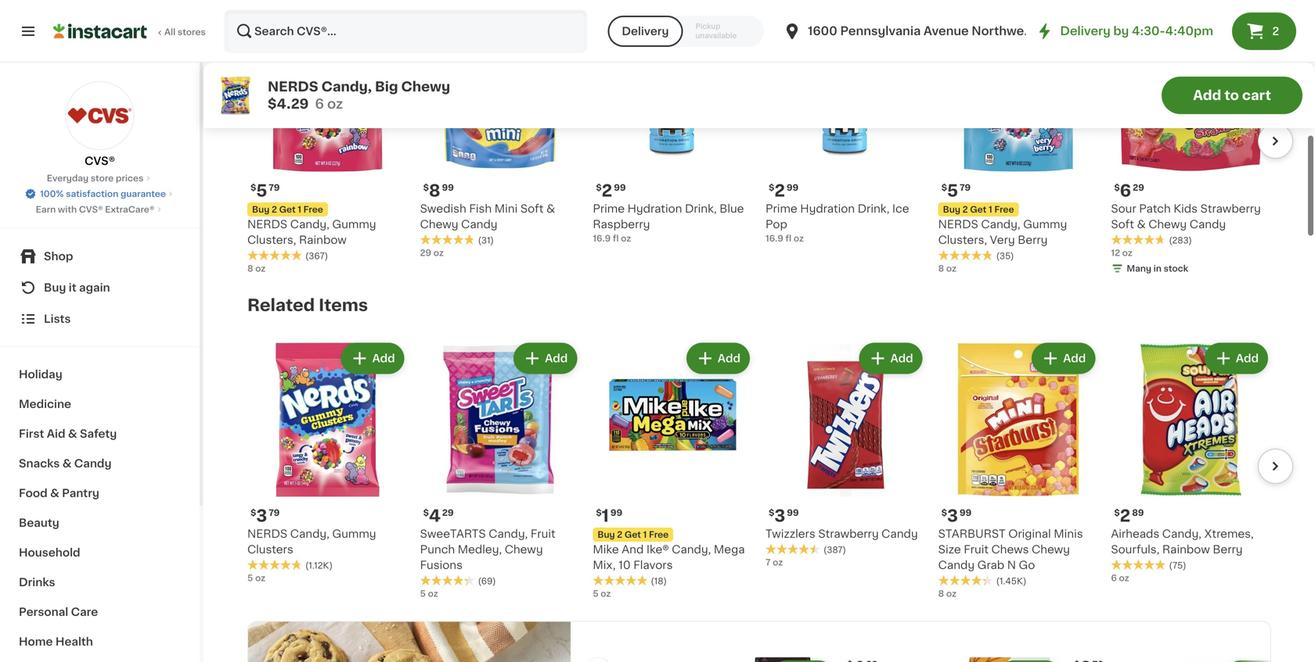 Task type: describe. For each thing, give the bounding box(es) containing it.
blue
[[720, 204, 744, 215]]

starburst original minis size fruit chews chewy candy grab n go
[[938, 529, 1083, 572]]

add button for sweetarts candy, fruit punch medley, chewy fusions
[[515, 345, 576, 373]]

mega
[[714, 545, 745, 556]]

16.9 for prime hydration drink, blue raspberry
[[593, 235, 611, 243]]

grab
[[977, 561, 1004, 572]]

fruit inside starburst original minis size fruit chews chewy candy grab n go
[[964, 545, 989, 556]]

buy 2 get 1 free for mike and ike® candy, mega mix, 10 flavors
[[597, 531, 669, 540]]

1600 pennsylvania avenue northwest button
[[783, 9, 1036, 53]]

candy down 'safety'
[[74, 459, 112, 470]]

add to cart button
[[1162, 77, 1303, 114]]

$ 3 79
[[250, 509, 280, 525]]

safety
[[80, 429, 117, 440]]

candy inside starburst original minis size fruit chews chewy candy grab n go
[[938, 561, 975, 572]]

5 for 4
[[420, 590, 426, 599]]

prime hydration drink, ice pop 16.9 fl oz
[[766, 204, 909, 243]]

oz for nerds candy, gummy clusters, rainbow
[[255, 265, 266, 273]]

airheads
[[1111, 529, 1159, 540]]

prices
[[116, 174, 143, 183]]

nerds candy, gummy clusters, rainbow
[[247, 219, 376, 246]]

add button for prime hydration drink, blue raspberry
[[688, 19, 748, 47]]

again
[[79, 283, 110, 294]]

candy, for nerds candy, gummy clusters, rainbow
[[290, 219, 329, 230]]

5 oz for 3
[[247, 575, 265, 583]]

nerds candy, big chewy $4.29 6 oz
[[268, 80, 450, 111]]

99 for twizzlers strawberry candy
[[787, 509, 799, 518]]

get for nerds candy, gummy clusters, very berry
[[970, 206, 986, 214]]

add button for nerds candy, gummy clusters, very berry
[[1033, 19, 1094, 47]]

product group containing 6
[[1111, 15, 1271, 278]]

$ up starburst
[[941, 509, 947, 518]]

minis
[[1054, 529, 1083, 540]]

chewy inside sweetarts candy, fruit punch medley, chewy fusions
[[505, 545, 543, 556]]

99 for buy 2 get 1 free
[[610, 509, 622, 518]]

$ up nerds candy, gummy clusters, rainbow
[[250, 184, 256, 192]]

soft inside swedish fish mini soft & chewy candy
[[520, 204, 544, 215]]

chews
[[991, 545, 1029, 556]]

8 oz up related
[[247, 265, 266, 273]]

sweetarts candy, fruit punch medley, chewy fusions
[[420, 529, 555, 572]]

food & pantry link
[[9, 479, 190, 509]]

product group containing 1
[[593, 340, 753, 601]]

2 horizontal spatial 5 oz
[[593, 590, 611, 599]]

add for nerds candy, gummy clusters, very berry
[[1063, 28, 1086, 39]]

cvs® inside "link"
[[79, 205, 103, 214]]

(1.12k)
[[305, 562, 333, 571]]

fl for pop
[[786, 235, 791, 243]]

8 for nerds candy, gummy clusters, very berry
[[938, 265, 944, 273]]

big
[[375, 80, 398, 94]]

mike
[[593, 545, 619, 556]]

(1.45k)
[[996, 578, 1027, 586]]

add for nerds candy, gummy clusters
[[372, 353, 395, 364]]

prime hydration drink, blue raspberry 16.9 fl oz
[[593, 204, 744, 243]]

pantry
[[62, 488, 99, 499]]

$ 2 99 for prime hydration drink, ice pop
[[769, 183, 799, 199]]

nerds for nerds candy, gummy clusters, very berry
[[938, 219, 978, 230]]

1 up "mike"
[[602, 509, 609, 525]]

(69)
[[478, 578, 496, 586]]

& right snacks
[[62, 459, 72, 470]]

99 for starburst original minis size fruit chews chewy candy grab n go
[[960, 509, 972, 518]]

nerds for nerds candy, gummy clusters
[[247, 529, 287, 540]]

add button for prime hydration drink, ice pop
[[861, 19, 921, 47]]

buy for mike and ike® candy, mega mix, 10 flavors
[[597, 531, 615, 540]]

8 for starburst original minis size fruit chews chewy candy grab n go
[[938, 590, 944, 599]]

add button for nerds candy, gummy clusters
[[342, 345, 403, 373]]

$ 2 99 for prime hydration drink, blue raspberry
[[596, 183, 626, 199]]

2 up raspberry
[[602, 183, 612, 199]]

starburst
[[938, 529, 1006, 540]]

size
[[938, 545, 961, 556]]

& inside swedish fish mini soft & chewy candy
[[546, 204, 555, 215]]

$ up twizzlers
[[769, 509, 774, 518]]

earn with cvs® extracare® link
[[36, 204, 164, 216]]

$ 5 79 for nerds candy, gummy clusters, very berry
[[941, 183, 971, 199]]

everyday
[[47, 174, 89, 183]]

2 left 89
[[1120, 509, 1130, 525]]

1600 pennsylvania avenue northwest
[[808, 25, 1036, 37]]

0 vertical spatial cvs®
[[85, 156, 115, 167]]

2 button
[[1232, 13, 1296, 50]]

oz for nerds candy, gummy clusters
[[255, 575, 265, 583]]

cvs® logo image
[[65, 81, 134, 150]]

$ inside $ 4 29
[[423, 509, 429, 518]]

99 for prime hydration drink, blue raspberry
[[614, 184, 626, 192]]

delivery for delivery by 4:30-4:40pm
[[1060, 25, 1111, 37]]

product group containing 4
[[420, 340, 580, 601]]

fl for raspberry
[[613, 235, 619, 243]]

12
[[1111, 249, 1120, 258]]

mini
[[495, 204, 518, 215]]

snacks & candy
[[19, 459, 112, 470]]

stock
[[1164, 265, 1188, 273]]

clusters
[[247, 545, 293, 556]]

shop
[[44, 251, 73, 262]]

kids
[[1174, 204, 1198, 215]]

rainbow for 2
[[1162, 545, 1210, 556]]

add button for mike and ike® candy, mega mix, 10 flavors
[[688, 345, 748, 373]]

drinks
[[19, 578, 55, 589]]

all stores
[[164, 28, 206, 36]]

twizzlers
[[766, 529, 815, 540]]

& right aid
[[68, 429, 77, 440]]

$ 3 99 for twizzlers
[[769, 509, 799, 525]]

1 for nerds candy, gummy clusters, rainbow
[[298, 206, 301, 214]]

swedish fish mini soft & chewy candy
[[420, 204, 555, 230]]

$ inside $ 6 29
[[1114, 184, 1120, 192]]

buy 2 get 1 free for nerds candy, gummy clusters, very berry
[[943, 206, 1014, 214]]

oz inside nerds candy, big chewy $4.29 6 oz
[[327, 97, 343, 111]]

89
[[1132, 509, 1144, 518]]

add for airheads candy, xtremes, sourfuls, rainbow berry
[[1236, 353, 1259, 364]]

mike and ike® candy, mega mix, 10 flavors
[[593, 545, 745, 572]]

add to cart
[[1193, 89, 1271, 102]]

add button for twizzlers strawberry candy
[[861, 345, 921, 373]]

2 up nerds candy, gummy clusters, rainbow
[[272, 206, 277, 214]]

earn with cvs® extracare®
[[36, 205, 154, 214]]

twizzlers strawberry candy
[[766, 529, 918, 540]]

add button for starburst original minis size fruit chews chewy candy grab n go
[[1033, 345, 1094, 373]]

household link
[[9, 539, 190, 568]]

very
[[990, 235, 1015, 246]]

punch
[[420, 545, 455, 556]]

ice
[[892, 204, 909, 215]]

lists
[[44, 314, 71, 325]]

4:40pm
[[1165, 25, 1213, 37]]

clusters, for nerds candy, gummy clusters, very berry
[[938, 235, 987, 246]]

(18)
[[651, 578, 667, 586]]

3 for starburst
[[947, 509, 958, 525]]

& right food
[[50, 488, 59, 499]]

with
[[58, 205, 77, 214]]

home health link
[[9, 628, 190, 658]]

home health
[[19, 637, 93, 648]]

clusters, for nerds candy, gummy clusters, rainbow
[[247, 235, 296, 246]]

99 for swedish fish mini soft & chewy candy
[[442, 184, 454, 192]]

buy it again link
[[9, 272, 190, 304]]

earn
[[36, 205, 56, 214]]

household
[[19, 548, 80, 559]]

2 up pop
[[774, 183, 785, 199]]

add for prime hydration drink, ice pop
[[890, 28, 913, 39]]

oz for airheads candy, xtremes, sourfuls, rainbow berry
[[1119, 575, 1129, 583]]

prime for pop
[[766, 204, 797, 215]]

gummy for very
[[1023, 219, 1067, 230]]

chewy inside swedish fish mini soft & chewy candy
[[420, 219, 458, 230]]

8 oz for 2
[[938, 265, 957, 273]]

Search field
[[225, 11, 586, 52]]

candy inside sour patch kids strawberry soft & chewy candy
[[1190, 219, 1226, 230]]

79 for nerds candy, gummy clusters, very berry
[[960, 184, 971, 192]]

go
[[1019, 561, 1035, 572]]

many
[[1127, 265, 1151, 273]]

store
[[91, 174, 114, 183]]

100% satisfaction guarantee button
[[24, 185, 175, 200]]

6 inside nerds candy, big chewy $4.29 6 oz
[[315, 97, 324, 111]]

$ 5 79 for nerds candy, gummy clusters, rainbow
[[250, 183, 280, 199]]

$ up pop
[[769, 184, 774, 192]]

$ inside $ 3 79
[[250, 509, 256, 518]]

buy for nerds candy, gummy clusters, very berry
[[943, 206, 960, 214]]

many in stock
[[1127, 265, 1188, 273]]

to
[[1224, 89, 1239, 102]]

2 vertical spatial 6
[[1111, 575, 1117, 583]]

fruit inside sweetarts candy, fruit punch medley, chewy fusions
[[531, 529, 555, 540]]

add for twizzlers strawberry candy
[[890, 353, 913, 364]]

snacks & candy link
[[9, 449, 190, 479]]

personal care link
[[9, 598, 190, 628]]

$ 8 99
[[423, 183, 454, 199]]

get for nerds candy, gummy clusters, rainbow
[[279, 206, 296, 214]]

10
[[618, 561, 631, 572]]

medicine link
[[9, 390, 190, 420]]

hydration for pop
[[800, 204, 855, 215]]

stores
[[178, 28, 206, 36]]

northwest
[[972, 25, 1036, 37]]

(283)
[[1169, 237, 1192, 245]]

(31)
[[478, 237, 494, 245]]

add for sweetarts candy, fruit punch medley, chewy fusions
[[545, 353, 568, 364]]

satisfaction
[[66, 190, 118, 198]]

delivery for delivery
[[622, 26, 669, 37]]

buy for nerds candy, gummy clusters, rainbow
[[252, 206, 269, 214]]

oz for mike and ike® candy, mega mix, 10 flavors
[[601, 590, 611, 599]]

5 oz for 4
[[420, 590, 438, 599]]

1 for nerds candy, gummy clusters, very berry
[[989, 206, 992, 214]]

snacks
[[19, 459, 60, 470]]

original
[[1008, 529, 1051, 540]]

avenue
[[924, 25, 969, 37]]

8 for nerds candy, gummy clusters, rainbow
[[247, 265, 253, 273]]



Task type: locate. For each thing, give the bounding box(es) containing it.
in
[[1154, 265, 1162, 273]]

oz for sour patch kids strawberry soft & chewy candy
[[1122, 249, 1133, 258]]

candy, inside sweetarts candy, fruit punch medley, chewy fusions
[[489, 529, 528, 540]]

1 horizontal spatial prime
[[766, 204, 797, 215]]

airheads candy, xtremes, sourfuls, rainbow berry
[[1111, 529, 1254, 556]]

0 horizontal spatial buy 2 get 1 free
[[252, 206, 323, 214]]

candy, for nerds candy, gummy clusters
[[290, 529, 329, 540]]

item carousel region containing 3
[[247, 334, 1293, 616]]

2 up nerds candy, gummy clusters, very berry
[[963, 206, 968, 214]]

everyday store prices link
[[47, 172, 153, 185]]

add for prime hydration drink, blue raspberry
[[718, 28, 740, 39]]

1 horizontal spatial buy 2 get 1 free
[[597, 531, 669, 540]]

oz for swedish fish mini soft & chewy candy
[[433, 249, 444, 258]]

5 up nerds candy, gummy clusters, rainbow
[[256, 183, 267, 199]]

berry right very
[[1018, 235, 1048, 246]]

0 horizontal spatial 3
[[256, 509, 267, 525]]

rainbow inside nerds candy, gummy clusters, rainbow
[[299, 235, 347, 246]]

$ 2 99 up raspberry
[[596, 183, 626, 199]]

nerds candy, gummy clusters, very berry
[[938, 219, 1067, 246]]

2 horizontal spatial buy 2 get 1 free
[[943, 206, 1014, 214]]

fl inside prime hydration drink, ice pop 16.9 fl oz
[[786, 235, 791, 243]]

$ 3 99 up starburst
[[941, 509, 972, 525]]

0 horizontal spatial fruit
[[531, 529, 555, 540]]

100%
[[40, 190, 64, 198]]

hydration inside prime hydration drink, blue raspberry 16.9 fl oz
[[627, 204, 682, 215]]

candy, for sweetarts candy, fruit punch medley, chewy fusions
[[489, 529, 528, 540]]

food & pantry
[[19, 488, 99, 499]]

fusions
[[420, 561, 463, 572]]

1 horizontal spatial fl
[[786, 235, 791, 243]]

1 horizontal spatial clusters,
[[938, 235, 987, 246]]

clusters, up related
[[247, 235, 296, 246]]

1 vertical spatial item carousel region
[[247, 334, 1293, 616]]

items
[[319, 297, 368, 314]]

6 down sourfuls,
[[1111, 575, 1117, 583]]

5 down fusions
[[420, 590, 426, 599]]

candy down fish
[[461, 219, 498, 230]]

rainbow inside airheads candy, xtremes, sourfuls, rainbow berry
[[1162, 545, 1210, 556]]

buy right ice
[[943, 206, 960, 214]]

29 for 6
[[1133, 184, 1144, 192]]

free for rainbow
[[303, 206, 323, 214]]

drink,
[[858, 204, 889, 215], [685, 204, 717, 215]]

service type group
[[608, 16, 764, 47]]

cvs® link
[[65, 81, 134, 169]]

candy down kids
[[1190, 219, 1226, 230]]

free for mega
[[649, 531, 669, 540]]

1 vertical spatial soft
[[1111, 219, 1134, 230]]

it
[[69, 283, 76, 294]]

5 for 3
[[247, 575, 253, 583]]

mix,
[[593, 561, 616, 572]]

1 vertical spatial fruit
[[964, 545, 989, 556]]

$ up nerds candy, gummy clusters, very berry
[[941, 184, 947, 192]]

79
[[269, 184, 280, 192], [960, 184, 971, 192], [269, 509, 280, 518]]

fish
[[469, 204, 492, 215]]

nerds
[[268, 80, 318, 94], [247, 219, 287, 230], [938, 219, 978, 230], [247, 529, 287, 540]]

prime up pop
[[766, 204, 797, 215]]

$ left 89
[[1114, 509, 1120, 518]]

29 for 4
[[442, 509, 454, 518]]

oz inside prime hydration drink, ice pop 16.9 fl oz
[[794, 235, 804, 243]]

2 horizontal spatial 3
[[947, 509, 958, 525]]

chewy inside starburst original minis size fruit chews chewy candy grab n go
[[1032, 545, 1070, 556]]

all
[[164, 28, 176, 36]]

$ inside $ 8 99
[[423, 184, 429, 192]]

gummy for rainbow
[[332, 219, 376, 230]]

3 3 from the left
[[947, 509, 958, 525]]

aid
[[47, 429, 65, 440]]

gummy inside nerds candy, gummy clusters
[[332, 529, 376, 540]]

$ up swedish
[[423, 184, 429, 192]]

0 horizontal spatial clusters,
[[247, 235, 296, 246]]

chewy down patch
[[1149, 219, 1187, 230]]

5 oz down mix,
[[593, 590, 611, 599]]

prime inside prime hydration drink, blue raspberry 16.9 fl oz
[[593, 204, 625, 215]]

2 up add to cart "button"
[[1272, 26, 1279, 37]]

1 horizontal spatial 3
[[774, 509, 785, 525]]

5 oz down fusions
[[420, 590, 438, 599]]

prime up raspberry
[[593, 204, 625, 215]]

oz inside prime hydration drink, blue raspberry 16.9 fl oz
[[621, 235, 631, 243]]

candy, inside airheads candy, xtremes, sourfuls, rainbow berry
[[1162, 529, 1201, 540]]

0 horizontal spatial $ 2 99
[[596, 183, 626, 199]]

0 horizontal spatial hydration
[[627, 204, 682, 215]]

2 horizontal spatial 6
[[1120, 183, 1131, 199]]

candy, up medley,
[[489, 529, 528, 540]]

8 down size
[[938, 590, 944, 599]]

0 horizontal spatial drink,
[[685, 204, 717, 215]]

(367)
[[305, 252, 328, 261]]

None search field
[[224, 9, 587, 53]]

berry for buy 2 get 1 free
[[1018, 235, 1048, 246]]

get up and
[[625, 531, 641, 540]]

flavors
[[633, 561, 673, 572]]

29 oz
[[420, 249, 444, 258]]

0 horizontal spatial 16.9
[[593, 235, 611, 243]]

$ inside $ 2 89
[[1114, 509, 1120, 518]]

candy, inside nerds candy, gummy clusters, very berry
[[981, 219, 1020, 230]]

1 up and
[[643, 531, 647, 540]]

1 fl from the left
[[786, 235, 791, 243]]

rainbow for buy 2 get 1 free
[[299, 235, 347, 246]]

add
[[718, 28, 740, 39], [890, 28, 913, 39], [1063, 28, 1086, 39], [1236, 28, 1259, 39], [1193, 89, 1221, 102], [372, 353, 395, 364], [545, 353, 568, 364], [718, 353, 740, 364], [890, 353, 913, 364], [1063, 353, 1086, 364], [1236, 353, 1259, 364]]

nerds inside nerds candy, gummy clusters, very berry
[[938, 219, 978, 230]]

8 up related
[[247, 265, 253, 273]]

chewy right big
[[401, 80, 450, 94]]

1 $ 3 99 from the left
[[769, 509, 799, 525]]

prime for raspberry
[[593, 204, 625, 215]]

8 oz inside product group
[[938, 265, 957, 273]]

16.9 down pop
[[766, 235, 783, 243]]

candy
[[461, 219, 498, 230], [1190, 219, 1226, 230], [74, 459, 112, 470], [882, 529, 918, 540], [938, 561, 975, 572]]

sour
[[1111, 204, 1136, 215]]

1 hydration from the left
[[800, 204, 855, 215]]

1 horizontal spatial drink,
[[858, 204, 889, 215]]

16.9
[[766, 235, 783, 243], [593, 235, 611, 243]]

2 prime from the left
[[593, 204, 625, 215]]

2 $ 5 79 from the left
[[941, 183, 971, 199]]

candy left starburst
[[882, 529, 918, 540]]

99 up twizzlers
[[787, 509, 799, 518]]

★★★★★
[[420, 234, 475, 245], [420, 234, 475, 245], [1111, 234, 1166, 245], [1111, 234, 1166, 245], [247, 250, 302, 261], [247, 250, 302, 261], [938, 250, 993, 261], [938, 250, 993, 261], [766, 544, 820, 555], [766, 544, 820, 555], [247, 560, 302, 571], [247, 560, 302, 571], [1111, 560, 1166, 571], [1111, 560, 1166, 571], [420, 576, 475, 587], [420, 576, 475, 587], [938, 576, 993, 587], [938, 576, 993, 587], [593, 576, 648, 587], [593, 576, 648, 587]]

$ 6 29
[[1114, 183, 1144, 199]]

(75)
[[1169, 562, 1186, 571]]

item carousel region containing 5
[[225, 8, 1293, 290]]

79 inside product group
[[960, 184, 971, 192]]

home
[[19, 637, 53, 648]]

drink, for blue
[[685, 204, 717, 215]]

drink, for ice
[[858, 204, 889, 215]]

oz for twizzlers strawberry candy
[[773, 559, 783, 568]]

rainbow up "(367)"
[[299, 235, 347, 246]]

buy 2 get 1 free up nerds candy, gummy clusters, rainbow
[[252, 206, 323, 214]]

candy, for nerds candy, gummy clusters, very berry
[[981, 219, 1020, 230]]

5 for buy 2 get 1 free
[[593, 590, 599, 599]]

drink, left ice
[[858, 204, 889, 215]]

hydration inside prime hydration drink, ice pop 16.9 fl oz
[[800, 204, 855, 215]]

free for very
[[994, 206, 1014, 214]]

add for sour patch kids strawberry soft & chewy candy
[[1236, 28, 1259, 39]]

buy left it
[[44, 283, 66, 294]]

0 horizontal spatial 6
[[315, 97, 324, 111]]

add for mike and ike® candy, mega mix, 10 flavors
[[718, 353, 740, 364]]

first aid & safety link
[[9, 420, 190, 449]]

2 3 from the left
[[774, 509, 785, 525]]

oz for starburst original minis size fruit chews chewy candy grab n go
[[946, 590, 957, 599]]

drink, left blue
[[685, 204, 717, 215]]

gummy inside nerds candy, gummy clusters, rainbow
[[332, 219, 376, 230]]

0 vertical spatial rainbow
[[299, 235, 347, 246]]

ike®
[[646, 545, 669, 556]]

clusters, inside nerds candy, gummy clusters, rainbow
[[247, 235, 296, 246]]

candy, up "(367)"
[[290, 219, 329, 230]]

6
[[315, 97, 324, 111], [1120, 183, 1131, 199], [1111, 575, 1117, 583]]

99 up pop
[[787, 184, 799, 192]]

0 horizontal spatial rainbow
[[299, 235, 347, 246]]

1 horizontal spatial free
[[649, 531, 669, 540]]

first aid & safety
[[19, 429, 117, 440]]

0 vertical spatial berry
[[1018, 235, 1048, 246]]

beauty link
[[9, 509, 190, 539]]

strawberry
[[1200, 204, 1261, 215], [818, 529, 879, 540]]

99 up swedish
[[442, 184, 454, 192]]

chewy down minis
[[1032, 545, 1070, 556]]

berry inside nerds candy, gummy clusters, very berry
[[1018, 235, 1048, 246]]

free up ike®
[[649, 531, 669, 540]]

add button for airheads candy, xtremes, sourfuls, rainbow berry
[[1206, 345, 1266, 373]]

raspberry
[[593, 219, 650, 230]]

2 clusters, from the left
[[938, 235, 987, 246]]

$ 5 79 up nerds candy, gummy clusters, very berry
[[941, 183, 971, 199]]

nerds candy, gummy clusters
[[247, 529, 376, 556]]

delivery by 4:30-4:40pm link
[[1035, 22, 1213, 41]]

4
[[429, 509, 441, 525]]

0 vertical spatial item carousel region
[[225, 8, 1293, 290]]

chewy
[[401, 80, 450, 94], [420, 219, 458, 230], [1149, 219, 1187, 230], [505, 545, 543, 556], [1032, 545, 1070, 556]]

2 horizontal spatial get
[[970, 206, 986, 214]]

get for mike and ike® candy, mega mix, 10 flavors
[[625, 531, 641, 540]]

1 horizontal spatial 6
[[1111, 575, 1117, 583]]

1 horizontal spatial hydration
[[800, 204, 855, 215]]

nerds inside nerds candy, gummy clusters, rainbow
[[247, 219, 287, 230]]

fruit
[[531, 529, 555, 540], [964, 545, 989, 556]]

make life sweeter image
[[248, 623, 571, 663]]

candy, inside "mike and ike® candy, mega mix, 10 flavors"
[[672, 545, 711, 556]]

personal care
[[19, 607, 98, 618]]

99 up "mike"
[[610, 509, 622, 518]]

3 up clusters
[[256, 509, 267, 525]]

0 horizontal spatial berry
[[1018, 235, 1048, 246]]

0 vertical spatial soft
[[520, 204, 544, 215]]

99 for prime hydration drink, ice pop
[[787, 184, 799, 192]]

candy, up very
[[981, 219, 1020, 230]]

free up nerds candy, gummy clusters, rainbow
[[303, 206, 323, 214]]

29 inside $ 4 29
[[442, 509, 454, 518]]

16.9 for prime hydration drink, ice pop
[[766, 235, 783, 243]]

0 horizontal spatial strawberry
[[818, 529, 879, 540]]

candy, inside nerds candy, gummy clusters, rainbow
[[290, 219, 329, 230]]

1 vertical spatial 29
[[420, 249, 431, 258]]

$ up sour
[[1114, 184, 1120, 192]]

2 vertical spatial 29
[[442, 509, 454, 518]]

prime inside prime hydration drink, ice pop 16.9 fl oz
[[766, 204, 797, 215]]

candy, for airheads candy, xtremes, sourfuls, rainbow berry
[[1162, 529, 1201, 540]]

0 horizontal spatial 5 oz
[[247, 575, 265, 583]]

add button for sour patch kids strawberry soft & chewy candy
[[1206, 19, 1266, 47]]

item carousel region
[[225, 8, 1293, 290], [247, 334, 1293, 616]]

2 fl from the left
[[613, 235, 619, 243]]

fl down raspberry
[[613, 235, 619, 243]]

0 horizontal spatial get
[[279, 206, 296, 214]]

shop link
[[9, 241, 190, 272]]

8 up swedish
[[429, 183, 440, 199]]

2 horizontal spatial free
[[994, 206, 1014, 214]]

hydration left ice
[[800, 204, 855, 215]]

0 horizontal spatial delivery
[[622, 26, 669, 37]]

$ up raspberry
[[596, 184, 602, 192]]

1 horizontal spatial rainbow
[[1162, 545, 1210, 556]]

1 clusters, from the left
[[247, 235, 296, 246]]

79 up nerds candy, gummy clusters, rainbow
[[269, 184, 280, 192]]

1 horizontal spatial 29
[[442, 509, 454, 518]]

$ 2 99 up pop
[[769, 183, 799, 199]]

29 inside $ 6 29
[[1133, 184, 1144, 192]]

99 up raspberry
[[614, 184, 626, 192]]

5
[[256, 183, 267, 199], [947, 183, 958, 199], [247, 575, 253, 583], [420, 590, 426, 599], [593, 590, 599, 599]]

add for starburst original minis size fruit chews chewy candy grab n go
[[1063, 353, 1086, 364]]

1 horizontal spatial $ 3 99
[[941, 509, 972, 525]]

0 horizontal spatial free
[[303, 206, 323, 214]]

buy 2 get 1 free
[[252, 206, 323, 214], [943, 206, 1014, 214], [597, 531, 669, 540]]

buy it again
[[44, 283, 110, 294]]

8 inside product group
[[938, 265, 944, 273]]

0 horizontal spatial $ 5 79
[[250, 183, 280, 199]]

0 horizontal spatial $ 3 99
[[769, 509, 799, 525]]

1 horizontal spatial fruit
[[964, 545, 989, 556]]

100% satisfaction guarantee
[[40, 190, 166, 198]]

29 up sour
[[1133, 184, 1144, 192]]

0 vertical spatial 6
[[315, 97, 324, 111]]

$ 5 79 up nerds candy, gummy clusters, rainbow
[[250, 183, 280, 199]]

5 oz
[[247, 575, 265, 583], [420, 590, 438, 599], [593, 590, 611, 599]]

$ up sweetarts on the bottom of page
[[423, 509, 429, 518]]

1 horizontal spatial get
[[625, 531, 641, 540]]

care
[[71, 607, 98, 618]]

8 oz for buy 2 get 1 free
[[938, 590, 957, 599]]

$ up "mike"
[[596, 509, 602, 518]]

extracare®
[[105, 205, 154, 214]]

nerds inside nerds candy, gummy clusters
[[247, 529, 287, 540]]

2 inside button
[[1272, 26, 1279, 37]]

delivery button
[[608, 16, 683, 47]]

16.9 inside prime hydration drink, blue raspberry 16.9 fl oz
[[593, 235, 611, 243]]

2 horizontal spatial 29
[[1133, 184, 1144, 192]]

1 $ 2 99 from the left
[[769, 183, 799, 199]]

0 horizontal spatial fl
[[613, 235, 619, 243]]

berry for 2
[[1213, 545, 1243, 556]]

soft
[[520, 204, 544, 215], [1111, 219, 1134, 230]]

guarantee
[[121, 190, 166, 198]]

chewy inside sour patch kids strawberry soft & chewy candy
[[1149, 219, 1187, 230]]

candy down size
[[938, 561, 975, 572]]

1 drink, from the left
[[858, 204, 889, 215]]

0 horizontal spatial soft
[[520, 204, 544, 215]]

1 horizontal spatial $ 5 79
[[941, 183, 971, 199]]

8 oz down size
[[938, 590, 957, 599]]

99 inside $ 1 99
[[610, 509, 622, 518]]

& right 'mini'
[[546, 204, 555, 215]]

buy 2 get 1 free for nerds candy, gummy clusters, rainbow
[[252, 206, 323, 214]]

oz for nerds candy, gummy clusters, very berry
[[946, 265, 957, 273]]

get up nerds candy, gummy clusters, rainbow
[[279, 206, 296, 214]]

0 horizontal spatial prime
[[593, 204, 625, 215]]

1 horizontal spatial 16.9
[[766, 235, 783, 243]]

buy up nerds candy, gummy clusters, rainbow
[[252, 206, 269, 214]]

free up nerds candy, gummy clusters, very berry
[[994, 206, 1014, 214]]

berry down xtremes,
[[1213, 545, 1243, 556]]

0 horizontal spatial 29
[[420, 249, 431, 258]]

product group containing 5
[[938, 15, 1098, 275]]

1 for mike and ike® candy, mega mix, 10 flavors
[[643, 531, 647, 540]]

candy, inside nerds candy, big chewy $4.29 6 oz
[[321, 80, 372, 94]]

clusters, inside nerds candy, gummy clusters, very berry
[[938, 235, 987, 246]]

n
[[1007, 561, 1016, 572]]

$ 2 89
[[1114, 509, 1144, 525]]

1 up nerds candy, gummy clusters, very berry
[[989, 206, 992, 214]]

product group
[[593, 15, 753, 245], [766, 15, 926, 245], [938, 15, 1098, 275], [1111, 15, 1271, 278], [247, 340, 408, 585], [420, 340, 580, 601], [593, 340, 753, 601], [766, 340, 926, 570], [938, 340, 1098, 601], [1111, 340, 1271, 585]]

lists link
[[9, 304, 190, 335]]

2 up and
[[617, 531, 622, 540]]

& inside sour patch kids strawberry soft & chewy candy
[[1137, 219, 1146, 230]]

personal
[[19, 607, 68, 618]]

1 horizontal spatial berry
[[1213, 545, 1243, 556]]

candy,
[[321, 80, 372, 94], [290, 219, 329, 230], [981, 219, 1020, 230], [290, 529, 329, 540], [489, 529, 528, 540], [1162, 529, 1201, 540], [672, 545, 711, 556]]

strawberry right kids
[[1200, 204, 1261, 215]]

99 inside $ 8 99
[[442, 184, 454, 192]]

drink, inside prime hydration drink, ice pop 16.9 fl oz
[[858, 204, 889, 215]]

0 vertical spatial strawberry
[[1200, 204, 1261, 215]]

2 $ 3 99 from the left
[[941, 509, 972, 525]]

16.9 down raspberry
[[593, 235, 611, 243]]

3
[[256, 509, 267, 525], [774, 509, 785, 525], [947, 509, 958, 525]]

2 16.9 from the left
[[593, 235, 611, 243]]

cvs® up everyday store prices link
[[85, 156, 115, 167]]

1 horizontal spatial soft
[[1111, 219, 1134, 230]]

1600
[[808, 25, 837, 37]]

1 prime from the left
[[766, 204, 797, 215]]

soft right 'mini'
[[520, 204, 544, 215]]

food
[[19, 488, 47, 499]]

instacart logo image
[[53, 22, 147, 41]]

2
[[1272, 26, 1279, 37], [774, 183, 785, 199], [602, 183, 612, 199], [272, 206, 277, 214], [963, 206, 968, 214], [1120, 509, 1130, 525], [617, 531, 622, 540]]

chewy right medley,
[[505, 545, 543, 556]]

1 3 from the left
[[256, 509, 267, 525]]

79 up clusters
[[269, 509, 280, 518]]

chewy down swedish
[[420, 219, 458, 230]]

fl inside prime hydration drink, blue raspberry 16.9 fl oz
[[613, 235, 619, 243]]

nerds inside nerds candy, big chewy $4.29 6 oz
[[268, 80, 318, 94]]

add inside add to cart "button"
[[1193, 89, 1221, 102]]

clusters, left very
[[938, 235, 987, 246]]

strawberry inside sour patch kids strawberry soft & chewy candy
[[1200, 204, 1261, 215]]

1 vertical spatial rainbow
[[1162, 545, 1210, 556]]

5 up nerds candy, gummy clusters, very berry
[[947, 183, 958, 199]]

berry
[[1018, 235, 1048, 246], [1213, 545, 1243, 556]]

chewy inside nerds candy, big chewy $4.29 6 oz
[[401, 80, 450, 94]]

hydration for raspberry
[[627, 204, 682, 215]]

fl down pop
[[786, 235, 791, 243]]

79 inside $ 3 79
[[269, 509, 280, 518]]

candy, up (75)
[[1162, 529, 1201, 540]]

swedish
[[420, 204, 466, 215]]

79 for nerds candy, gummy clusters, rainbow
[[269, 184, 280, 192]]

1 horizontal spatial strawberry
[[1200, 204, 1261, 215]]

1 up nerds candy, gummy clusters, rainbow
[[298, 206, 301, 214]]

oz for sweetarts candy, fruit punch medley, chewy fusions
[[428, 590, 438, 599]]

buy 2 get 1 free up and
[[597, 531, 669, 540]]

3 for nerds
[[256, 509, 267, 525]]

0 vertical spatial fruit
[[531, 529, 555, 540]]

1 horizontal spatial delivery
[[1060, 25, 1111, 37]]

2 hydration from the left
[[627, 204, 682, 215]]

3 up starburst
[[947, 509, 958, 525]]

1 vertical spatial strawberry
[[818, 529, 879, 540]]

1 horizontal spatial $ 2 99
[[769, 183, 799, 199]]

get up nerds candy, gummy clusters, very berry
[[970, 206, 986, 214]]

16.9 inside prime hydration drink, ice pop 16.9 fl oz
[[766, 235, 783, 243]]

5 down mix,
[[593, 590, 599, 599]]

6 inside product group
[[1120, 183, 1131, 199]]

1 $ 5 79 from the left
[[250, 183, 280, 199]]

and
[[622, 545, 644, 556]]

2 $ 2 99 from the left
[[596, 183, 626, 199]]

free
[[303, 206, 323, 214], [994, 206, 1014, 214], [649, 531, 669, 540]]

2 drink, from the left
[[685, 204, 717, 215]]

drink, inside prime hydration drink, blue raspberry 16.9 fl oz
[[685, 204, 717, 215]]

3 for twizzlers
[[774, 509, 785, 525]]

delivery inside button
[[622, 26, 669, 37]]

sour patch kids strawberry soft & chewy candy
[[1111, 204, 1261, 230]]

related items
[[247, 297, 368, 314]]

79 up nerds candy, gummy clusters, very berry
[[960, 184, 971, 192]]

1 horizontal spatial 5 oz
[[420, 590, 438, 599]]

1 16.9 from the left
[[766, 235, 783, 243]]

get
[[279, 206, 296, 214], [970, 206, 986, 214], [625, 531, 641, 540]]

candy, left big
[[321, 80, 372, 94]]

8 down nerds candy, gummy clusters, very berry
[[938, 265, 944, 273]]

5 down clusters
[[247, 575, 253, 583]]

1 vertical spatial 6
[[1120, 183, 1131, 199]]

berry inside airheads candy, xtremes, sourfuls, rainbow berry
[[1213, 545, 1243, 556]]

cvs®
[[85, 156, 115, 167], [79, 205, 103, 214]]

99 up starburst
[[960, 509, 972, 518]]

29 right 4
[[442, 509, 454, 518]]

$ 3 99 for starburst
[[941, 509, 972, 525]]

by
[[1113, 25, 1129, 37]]

$ inside $ 1 99
[[596, 509, 602, 518]]

soft inside sour patch kids strawberry soft & chewy candy
[[1111, 219, 1134, 230]]

1 vertical spatial berry
[[1213, 545, 1243, 556]]

6 up sour
[[1120, 183, 1131, 199]]

1 vertical spatial cvs®
[[79, 205, 103, 214]]

candy, up (1.12k)
[[290, 529, 329, 540]]

& down patch
[[1137, 219, 1146, 230]]

$ 3 99 up twizzlers
[[769, 509, 799, 525]]

0 vertical spatial 29
[[1133, 184, 1144, 192]]

drinks link
[[9, 568, 190, 598]]

5 oz down clusters
[[247, 575, 265, 583]]

candy, inside nerds candy, gummy clusters
[[290, 529, 329, 540]]

gummy inside nerds candy, gummy clusters, very berry
[[1023, 219, 1067, 230]]

$ 1 99
[[596, 509, 622, 525]]

candy inside swedish fish mini soft & chewy candy
[[461, 219, 498, 230]]



Task type: vqa. For each thing, say whether or not it's contained in the screenshot.


